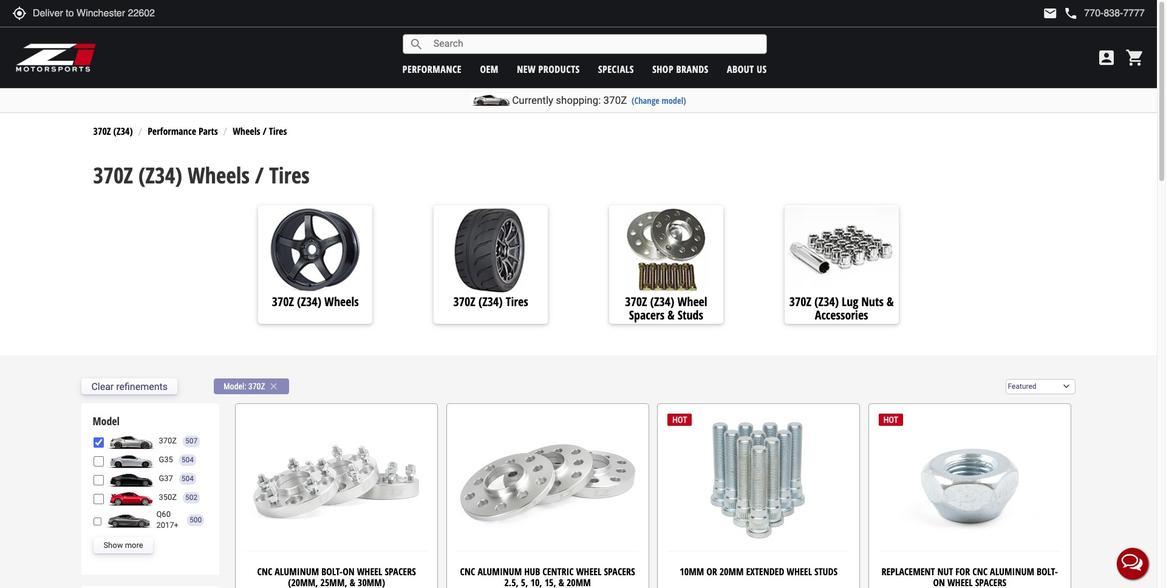 Task type: vqa. For each thing, say whether or not it's contained in the screenshot.
Ignition
no



Task type: locate. For each thing, give the bounding box(es) containing it.
centric
[[543, 565, 574, 578]]

cnc left 2.5,
[[460, 565, 475, 578]]

infiniti g35 coupe sedan v35 v36 skyline 2003 2004 2005 2006 2007 2008 3.5l vq35de revup rev up vq35hr z1 motorsports image
[[107, 452, 156, 468]]

oem
[[480, 62, 499, 76]]

aluminum inside replacement nut for cnc aluminum bolt- on wheel spacers
[[990, 565, 1034, 578]]

370z (z34) tires link
[[434, 293, 548, 312]]

accessories
[[815, 307, 868, 323]]

new products link
[[517, 62, 580, 76]]

cnc inside cnc aluminum bolt-on wheel spacers (20mm, 25mm, & 30mm)
[[257, 565, 272, 578]]

0 horizontal spatial aluminum
[[275, 565, 319, 578]]

0 vertical spatial wheels
[[233, 125, 260, 138]]

model)
[[662, 95, 686, 106]]

1 vertical spatial tires
[[269, 160, 310, 190]]

tires
[[269, 125, 287, 138], [269, 160, 310, 190], [506, 293, 528, 310]]

wheel inside replacement nut for cnc aluminum bolt- on wheel spacers
[[948, 576, 973, 588]]

nut
[[938, 565, 953, 578]]

0 horizontal spatial bolt-
[[321, 565, 343, 578]]

more
[[125, 540, 143, 549]]

1 vertical spatial wheels
[[188, 160, 250, 190]]

aluminum left 25mm,
[[275, 565, 319, 578]]

(z34) inside 370z (z34) lug nuts & accessories
[[815, 293, 839, 310]]

20mm
[[720, 565, 744, 578], [567, 576, 591, 588]]

0 horizontal spatial on
[[343, 565, 355, 578]]

cnc inside cnc aluminum hub centric wheel spacers 2.5, 5, 10, 15, & 20mm
[[460, 565, 475, 578]]

0 vertical spatial /
[[263, 125, 267, 138]]

extended
[[746, 565, 784, 578]]

cnc for cnc aluminum bolt-on wheel spacers (20mm, 25mm, & 30mm)
[[257, 565, 272, 578]]

502
[[185, 493, 198, 502]]

0 vertical spatial 504
[[182, 456, 194, 464]]

q60 2017+
[[156, 509, 179, 530]]

1 horizontal spatial studs
[[815, 565, 838, 578]]

1 bolt- from the left
[[321, 565, 343, 578]]

1 horizontal spatial bolt-
[[1037, 565, 1058, 578]]

2 aluminum from the left
[[478, 565, 522, 578]]

clear refinements button
[[82, 379, 177, 394]]

0 horizontal spatial cnc
[[257, 565, 272, 578]]

performance
[[403, 62, 462, 76]]

None checkbox
[[94, 437, 104, 448], [94, 456, 104, 467], [94, 475, 104, 485], [94, 494, 104, 504], [94, 516, 102, 527], [94, 437, 104, 448], [94, 456, 104, 467], [94, 475, 104, 485], [94, 494, 104, 504], [94, 516, 102, 527]]

cnc aluminum hub centric wheel spacers 2.5, 5, 10, 15, & 20mm
[[460, 565, 635, 588]]

(z34) for 370z (z34) tires
[[478, 293, 503, 310]]

new
[[517, 62, 536, 76]]

/ right parts
[[263, 125, 267, 138]]

2 horizontal spatial aluminum
[[990, 565, 1034, 578]]

2 cnc from the left
[[460, 565, 475, 578]]

shop brands
[[653, 62, 709, 76]]

specials link
[[598, 62, 634, 76]]

currently
[[512, 94, 553, 106]]

370z (z34) wheels / tires
[[93, 160, 310, 190]]

1 vertical spatial studs
[[815, 565, 838, 578]]

replacement
[[882, 565, 935, 578]]

wheels
[[233, 125, 260, 138], [188, 160, 250, 190], [324, 293, 359, 310]]

cnc right for
[[973, 565, 988, 578]]

studs
[[678, 307, 703, 323], [815, 565, 838, 578]]

20mm right 15,
[[567, 576, 591, 588]]

1 504 from the top
[[182, 456, 194, 464]]

q60
[[156, 509, 171, 519]]

2 horizontal spatial cnc
[[973, 565, 988, 578]]

3 aluminum from the left
[[990, 565, 1034, 578]]

(z34)
[[113, 125, 133, 138], [138, 160, 182, 190], [297, 293, 321, 310], [478, 293, 503, 310], [650, 293, 675, 310], [815, 293, 839, 310]]

aluminum
[[275, 565, 319, 578], [478, 565, 522, 578], [990, 565, 1034, 578]]

370z inside 370z (z34) wheel spacers & studs
[[625, 293, 647, 310]]

studs for 370z (z34) wheel spacers & studs
[[678, 307, 703, 323]]

account_box link
[[1094, 48, 1120, 67]]

370z for 370z (z34) wheels
[[272, 293, 294, 310]]

1 aluminum from the left
[[275, 565, 319, 578]]

370z for 370z (z34) tires
[[453, 293, 476, 310]]

0 vertical spatial studs
[[678, 307, 703, 323]]

370z
[[604, 94, 627, 106], [93, 125, 111, 138], [93, 160, 133, 190], [272, 293, 294, 310], [453, 293, 476, 310], [625, 293, 647, 310], [790, 293, 812, 310], [248, 382, 265, 391], [159, 436, 177, 446]]

/
[[263, 125, 267, 138], [255, 160, 264, 190]]

wheels for 370z (z34) wheels
[[324, 293, 359, 310]]

or
[[707, 565, 717, 578]]

1 horizontal spatial on
[[933, 576, 945, 588]]

clear refinements
[[91, 381, 168, 392]]

370z for 370z (z34) lug nuts & accessories
[[790, 293, 812, 310]]

nissan 370z z34 2009 2010 2011 2012 2013 2014 2015 2016 2017 2018 2019 3.7l vq37vhr vhr nismo z1 motorsports image
[[107, 434, 156, 449]]

370z for 370z (z34) wheels / tires
[[93, 160, 133, 190]]

10mm or 20mm extended wheel studs
[[680, 565, 838, 578]]

wheel inside cnc aluminum bolt-on wheel spacers (20mm, 25mm, & 30mm)
[[357, 565, 382, 578]]

1 horizontal spatial aluminum
[[478, 565, 522, 578]]

0 horizontal spatial 20mm
[[567, 576, 591, 588]]

infiniti g37 coupe sedan convertible v36 cv36 hv36 skyline 2008 2009 2010 2011 2012 2013 3.7l vq37vhr z1 motorsports image
[[107, 471, 156, 487]]

studs inside 370z (z34) wheel spacers & studs
[[678, 307, 703, 323]]

wheel
[[678, 293, 707, 310], [357, 565, 382, 578], [576, 565, 602, 578], [787, 565, 812, 578], [948, 576, 973, 588]]

20mm right 'or'
[[720, 565, 744, 578]]

aluminum inside cnc aluminum hub centric wheel spacers 2.5, 5, 10, 15, & 20mm
[[478, 565, 522, 578]]

cnc for cnc aluminum hub centric wheel spacers 2.5, 5, 10, 15, & 20mm
[[460, 565, 475, 578]]

hub
[[524, 565, 540, 578]]

1 vertical spatial 504
[[182, 474, 194, 483]]

370z (z34) tires
[[453, 293, 528, 310]]

shop brands link
[[653, 62, 709, 76]]

(z34) inside 370z (z34) wheel spacers & studs
[[650, 293, 675, 310]]

/ down wheels / tires
[[255, 160, 264, 190]]

370z inside model: 370z close
[[248, 382, 265, 391]]

wheel for cnc aluminum bolt-on wheel spacers (20mm, 25mm, & 30mm)
[[357, 565, 382, 578]]

& inside cnc aluminum hub centric wheel spacers 2.5, 5, 10, 15, & 20mm
[[559, 576, 564, 588]]

& inside cnc aluminum bolt-on wheel spacers (20mm, 25mm, & 30mm)
[[350, 576, 355, 588]]

wheel for cnc aluminum hub centric wheel spacers 2.5, 5, 10, 15, & 20mm
[[576, 565, 602, 578]]

504 up 502
[[182, 474, 194, 483]]

(z34) for 370z (z34) wheels / tires
[[138, 160, 182, 190]]

370z inside 370z (z34) lug nuts & accessories
[[790, 293, 812, 310]]

refinements
[[116, 381, 168, 392]]

10,
[[531, 576, 542, 588]]

0 vertical spatial tires
[[269, 125, 287, 138]]

370z (z34) wheels
[[272, 293, 359, 310]]

2 504 from the top
[[182, 474, 194, 483]]

1 horizontal spatial cnc
[[460, 565, 475, 578]]

model
[[93, 414, 120, 428]]

&
[[887, 293, 894, 310], [668, 307, 675, 323], [350, 576, 355, 588], [559, 576, 564, 588]]

cnc
[[257, 565, 272, 578], [460, 565, 475, 578], [973, 565, 988, 578]]

tires for wheels / tires
[[269, 125, 287, 138]]

show more button
[[94, 537, 153, 553]]

cnc left (20mm,
[[257, 565, 272, 578]]

search
[[409, 37, 424, 51]]

& inside 370z (z34) wheel spacers & studs
[[668, 307, 675, 323]]

wheels for 370z (z34) wheels / tires
[[188, 160, 250, 190]]

performance
[[148, 125, 196, 138]]

350z
[[159, 493, 177, 502]]

model:
[[224, 382, 246, 391]]

on
[[343, 565, 355, 578], [933, 576, 945, 588]]

20mm inside cnc aluminum hub centric wheel spacers 2.5, 5, 10, 15, & 20mm
[[567, 576, 591, 588]]

bolt-
[[321, 565, 343, 578], [1037, 565, 1058, 578]]

2 bolt- from the left
[[1037, 565, 1058, 578]]

370z (z34) lug nuts & accessories link
[[785, 293, 899, 323]]

aluminum inside cnc aluminum bolt-on wheel spacers (20mm, 25mm, & 30mm)
[[275, 565, 319, 578]]

aluminum right for
[[990, 565, 1034, 578]]

oem link
[[480, 62, 499, 76]]

shop
[[653, 62, 674, 76]]

0 horizontal spatial studs
[[678, 307, 703, 323]]

brands
[[676, 62, 709, 76]]

1 cnc from the left
[[257, 565, 272, 578]]

504
[[182, 456, 194, 464], [182, 474, 194, 483]]

spacers
[[629, 307, 665, 323], [385, 565, 416, 578], [604, 565, 635, 578], [975, 576, 1007, 588]]

370z (z34) link
[[93, 125, 133, 138]]

2 vertical spatial wheels
[[324, 293, 359, 310]]

on left '30mm)'
[[343, 565, 355, 578]]

account_box
[[1097, 48, 1116, 67]]

close
[[268, 381, 279, 392]]

on left for
[[933, 576, 945, 588]]

show
[[104, 540, 123, 549]]

2 vertical spatial tires
[[506, 293, 528, 310]]

Search search field
[[424, 35, 766, 53]]

3 cnc from the left
[[973, 565, 988, 578]]

wheel inside cnc aluminum hub centric wheel spacers 2.5, 5, 10, 15, & 20mm
[[576, 565, 602, 578]]

aluminum left hub
[[478, 565, 522, 578]]

504 down the 507
[[182, 456, 194, 464]]

shopping:
[[556, 94, 601, 106]]



Task type: describe. For each thing, give the bounding box(es) containing it.
performance parts
[[148, 125, 218, 138]]

shopping_cart
[[1126, 48, 1145, 67]]

370z for 370z (z34)
[[93, 125, 111, 138]]

shopping_cart link
[[1123, 48, 1145, 67]]

about
[[727, 62, 754, 76]]

parts
[[199, 125, 218, 138]]

370z (z34) wheel spacers & studs link
[[609, 293, 723, 323]]

507
[[185, 437, 198, 445]]

cnc aluminum bolt-on wheel spacers (20mm, 25mm, & 30mm)
[[257, 565, 416, 588]]

performance parts link
[[148, 125, 218, 138]]

& inside 370z (z34) lug nuts & accessories
[[887, 293, 894, 310]]

370z (z34) wheel spacers & studs
[[625, 293, 707, 323]]

wheel inside 370z (z34) wheel spacers & studs
[[678, 293, 707, 310]]

us
[[757, 62, 767, 76]]

2017+
[[156, 521, 179, 530]]

g35
[[159, 455, 173, 464]]

show more
[[104, 540, 143, 549]]

500
[[190, 516, 202, 524]]

370z (z34) lug nuts & accessories
[[790, 293, 894, 323]]

(z34) for 370z (z34) wheel spacers & studs
[[650, 293, 675, 310]]

504 for g37
[[182, 474, 194, 483]]

tires for 370z (z34) tires
[[506, 293, 528, 310]]

new products
[[517, 62, 580, 76]]

(20mm,
[[288, 576, 318, 588]]

spacers inside 370z (z34) wheel spacers & studs
[[629, 307, 665, 323]]

phone
[[1064, 6, 1078, 21]]

lug
[[842, 293, 859, 310]]

mail
[[1043, 6, 1058, 21]]

for
[[956, 565, 970, 578]]

nuts
[[862, 293, 884, 310]]

5,
[[521, 576, 528, 588]]

cnc inside replacement nut for cnc aluminum bolt- on wheel spacers
[[973, 565, 988, 578]]

(change model) link
[[632, 95, 686, 106]]

(z34) for 370z (z34) lug nuts & accessories
[[815, 293, 839, 310]]

products
[[539, 62, 580, 76]]

aluminum for (20mm,
[[275, 565, 319, 578]]

spacers inside replacement nut for cnc aluminum bolt- on wheel spacers
[[975, 576, 1007, 588]]

replacement nut for cnc aluminum bolt- on wheel spacers
[[882, 565, 1058, 588]]

phone link
[[1064, 6, 1145, 21]]

nissan 350z z33 2003 2004 2005 2006 2007 2008 2009 vq35de 3.5l revup rev up vq35hr nismo z1 motorsports image
[[107, 490, 156, 506]]

spacers inside cnc aluminum bolt-on wheel spacers (20mm, 25mm, & 30mm)
[[385, 565, 416, 578]]

30mm)
[[358, 576, 385, 588]]

1 vertical spatial /
[[255, 160, 264, 190]]

currently shopping: 370z (change model)
[[512, 94, 686, 106]]

on inside cnc aluminum bolt-on wheel spacers (20mm, 25mm, & 30mm)
[[343, 565, 355, 578]]

infiniti q60 coupe cv37 2017 2018 2019 2020 2.0t 3.0t red sport redsport vr30ddtt z1 motorsports image
[[105, 512, 153, 528]]

clear
[[91, 381, 114, 392]]

1 horizontal spatial 20mm
[[720, 565, 744, 578]]

wheel for 10mm or 20mm extended wheel studs
[[787, 565, 812, 578]]

370z (z34)
[[93, 125, 133, 138]]

370z for 370z (z34) wheel spacers & studs
[[625, 293, 647, 310]]

(z34) for 370z (z34) wheels
[[297, 293, 321, 310]]

z1 motorsports logo image
[[15, 43, 97, 73]]

model: 370z close
[[224, 381, 279, 392]]

370z (z34) wheels link
[[258, 293, 372, 312]]

bolt- inside cnc aluminum bolt-on wheel spacers (20mm, 25mm, & 30mm)
[[321, 565, 343, 578]]

aluminum for 2.5,
[[478, 565, 522, 578]]

mail phone
[[1043, 6, 1078, 21]]

studs for 10mm or 20mm extended wheel studs
[[815, 565, 838, 578]]

about us
[[727, 62, 767, 76]]

2.5,
[[504, 576, 519, 588]]

wheels / tires
[[233, 125, 287, 138]]

my_location
[[12, 6, 27, 21]]

g37
[[159, 474, 173, 483]]

(change
[[632, 95, 660, 106]]

(z34) for 370z (z34)
[[113, 125, 133, 138]]

wheels / tires link
[[233, 125, 287, 138]]

specials
[[598, 62, 634, 76]]

mail link
[[1043, 6, 1058, 21]]

15,
[[545, 576, 556, 588]]

about us link
[[727, 62, 767, 76]]

bolt- inside replacement nut for cnc aluminum bolt- on wheel spacers
[[1037, 565, 1058, 578]]

504 for g35
[[182, 456, 194, 464]]

performance link
[[403, 62, 462, 76]]

25mm,
[[320, 576, 347, 588]]

10mm
[[680, 565, 704, 578]]

on inside replacement nut for cnc aluminum bolt- on wheel spacers
[[933, 576, 945, 588]]

spacers inside cnc aluminum hub centric wheel spacers 2.5, 5, 10, 15, & 20mm
[[604, 565, 635, 578]]



